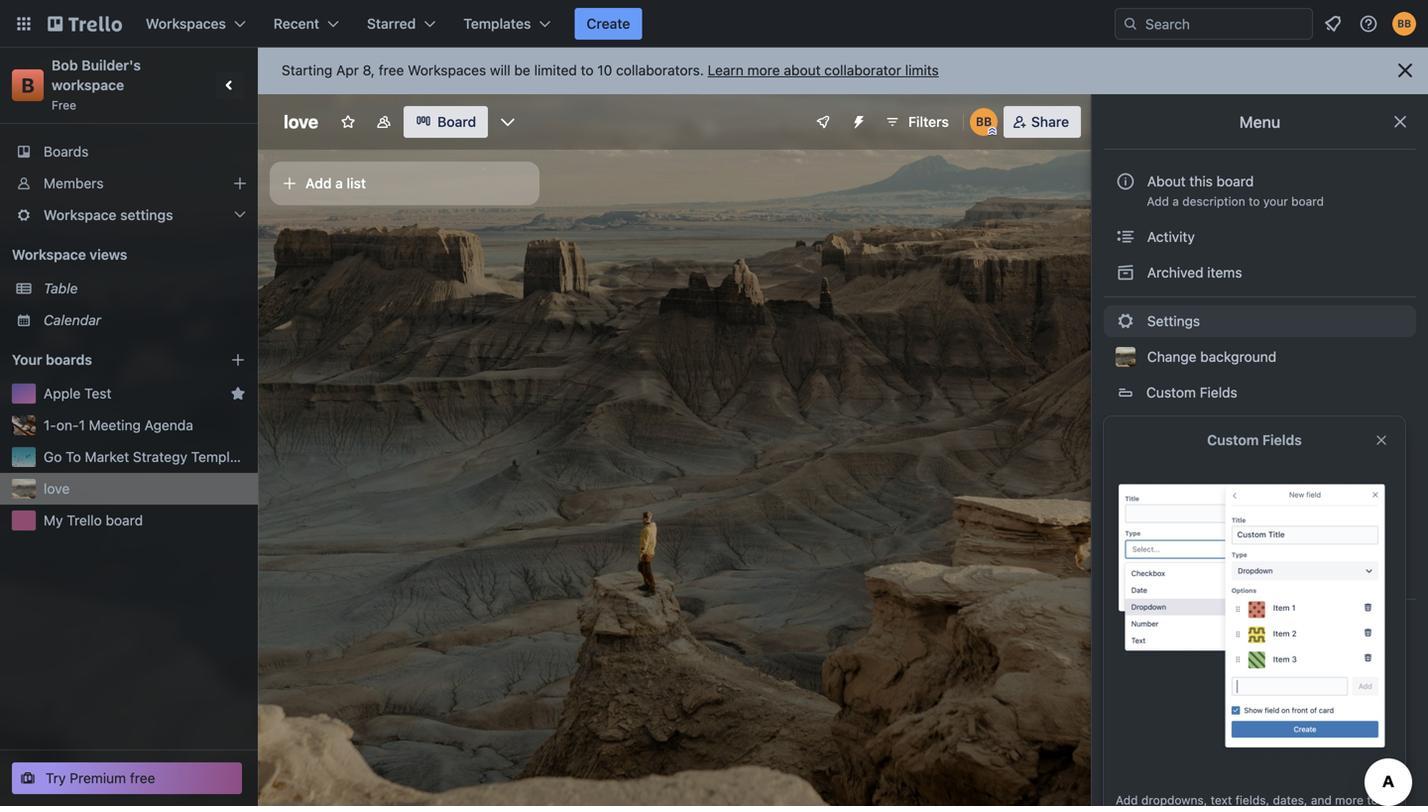 Task type: locate. For each thing, give the bounding box(es) containing it.
free right 8,
[[379, 62, 404, 78]]

settings
[[120, 207, 173, 223]]

1 vertical spatial bob builder (bobbuilder40) image
[[970, 108, 998, 136]]

1 vertical spatial to
[[1249, 194, 1260, 208]]

0 vertical spatial custom
[[1147, 384, 1196, 401]]

bob builder (bobbuilder40) image right open information menu icon at the right of page
[[1392, 12, 1416, 36]]

1 horizontal spatial custom
[[1207, 432, 1259, 448]]

starred
[[367, 15, 416, 32]]

fields down change background
[[1200, 384, 1238, 401]]

table
[[44, 280, 78, 297]]

collaborators.
[[616, 62, 704, 78]]

and
[[1234, 723, 1258, 739]]

stickers
[[1144, 527, 1199, 544]]

archived items link
[[1104, 257, 1416, 289]]

custom down the custom fields button
[[1207, 432, 1259, 448]]

custom inside button
[[1147, 384, 1196, 401]]

2 sm image from the top
[[1116, 490, 1136, 510]]

stickers link
[[1104, 520, 1416, 551]]

workspace settings button
[[0, 199, 258, 231]]

workspaces button
[[134, 8, 258, 40]]

sm image for settings
[[1116, 311, 1136, 331]]

test
[[84, 385, 111, 402]]

workspace down members
[[44, 207, 117, 223]]

love inside board name 'text box'
[[284, 111, 318, 132]]

board for about this board add a description to your board
[[1217, 173, 1254, 189]]

board for email-to-board
[[1207, 687, 1244, 703]]

add board image
[[230, 352, 246, 368]]

custom down change
[[1147, 384, 1196, 401]]

sm image for activity
[[1116, 227, 1136, 247]]

board up print, export, and share
[[1207, 687, 1244, 703]]

1 vertical spatial add
[[1147, 194, 1169, 208]]

print, export, and share
[[1144, 723, 1297, 739]]

1 vertical spatial love
[[44, 481, 70, 497]]

automation image
[[843, 106, 871, 134]]

recent
[[274, 15, 319, 32]]

star or unstar board image
[[340, 114, 356, 130]]

add a list
[[305, 175, 366, 191]]

templates button
[[452, 8, 563, 40]]

0 horizontal spatial free
[[130, 770, 155, 786]]

love up my
[[44, 481, 70, 497]]

1 vertical spatial free
[[130, 770, 155, 786]]

sm image left archived
[[1116, 263, 1136, 283]]

a inside about this board add a description to your board
[[1173, 194, 1179, 208]]

board
[[1217, 173, 1254, 189], [1291, 194, 1324, 208], [106, 512, 143, 529], [1184, 651, 1222, 667], [1207, 687, 1244, 703]]

board for my trello board
[[106, 512, 143, 529]]

add left "list" in the left top of the page
[[305, 175, 332, 191]]

1 vertical spatial sm image
[[1116, 263, 1136, 283]]

sm image for archived items
[[1116, 263, 1136, 283]]

1 sm image from the top
[[1116, 311, 1136, 331]]

free right premium
[[130, 770, 155, 786]]

custom fields button
[[1104, 377, 1416, 409]]

fields
[[1200, 384, 1238, 401], [1262, 432, 1302, 448]]

sm image inside activity link
[[1116, 227, 1136, 247]]

board up to-
[[1184, 651, 1222, 667]]

0 vertical spatial add
[[305, 175, 332, 191]]

0 vertical spatial love
[[284, 111, 318, 132]]

open information menu image
[[1359, 14, 1379, 34]]

a
[[335, 175, 343, 191], [1173, 194, 1179, 208]]

sm image left copy
[[1116, 650, 1136, 669]]

1 horizontal spatial to
[[1249, 194, 1260, 208]]

copy
[[1147, 651, 1181, 667]]

archived items
[[1144, 264, 1242, 281]]

1 vertical spatial workspace
[[12, 246, 86, 263]]

share
[[1261, 723, 1297, 739]]

bob builder (bobbuilder40) image
[[1392, 12, 1416, 36], [970, 108, 998, 136]]

make template
[[1144, 564, 1242, 580]]

change background
[[1144, 349, 1277, 365]]

board link
[[404, 106, 488, 138]]

0 vertical spatial fields
[[1200, 384, 1238, 401]]

1 horizontal spatial a
[[1173, 194, 1179, 208]]

workspace up table
[[12, 246, 86, 263]]

boards link
[[0, 136, 258, 168]]

0 horizontal spatial workspaces
[[146, 15, 226, 32]]

sm image left make
[[1116, 561, 1136, 581]]

sm image for copy board
[[1116, 650, 1136, 669]]

add inside button
[[305, 175, 332, 191]]

0 vertical spatial sm image
[[1116, 227, 1136, 247]]

be
[[514, 62, 530, 78]]

0 vertical spatial free
[[379, 62, 404, 78]]

love left star or unstar board 'icon'
[[284, 111, 318, 132]]

archived
[[1147, 264, 1204, 281]]

copy board
[[1144, 651, 1222, 667]]

0 vertical spatial workspace
[[44, 207, 117, 223]]

bob builder (bobbuilder40) image right filters
[[970, 108, 998, 136]]

board
[[437, 114, 476, 130]]

0 horizontal spatial to
[[581, 62, 594, 78]]

1 horizontal spatial love
[[284, 111, 318, 132]]

a inside button
[[335, 175, 343, 191]]

1 horizontal spatial fields
[[1262, 432, 1302, 448]]

print,
[[1147, 723, 1181, 739]]

starred icon image
[[230, 386, 246, 402]]

3 sm image from the top
[[1116, 561, 1136, 581]]

2 sm image from the top
[[1116, 263, 1136, 283]]

0 horizontal spatial custom
[[1147, 384, 1196, 401]]

sm image left settings
[[1116, 311, 1136, 331]]

1 horizontal spatial bob builder (bobbuilder40) image
[[1392, 12, 1416, 36]]

sm image inside settings link
[[1116, 311, 1136, 331]]

my trello board
[[44, 512, 143, 529]]

0 horizontal spatial add
[[305, 175, 332, 191]]

workspace inside "popup button"
[[44, 207, 117, 223]]

b
[[21, 73, 34, 97]]

members link
[[0, 168, 258, 199]]

a left "list" in the left top of the page
[[335, 175, 343, 191]]

sm image inside "stickers" 'link'
[[1116, 526, 1136, 545]]

labels link
[[1104, 484, 1416, 516]]

add a list button
[[270, 162, 540, 205]]

customize views image
[[498, 112, 518, 132]]

1 vertical spatial fields
[[1262, 432, 1302, 448]]

calendar
[[44, 312, 101, 328]]

to left your at top right
[[1249, 194, 1260, 208]]

custom fields down the custom fields button
[[1207, 432, 1302, 448]]

free
[[379, 62, 404, 78], [130, 770, 155, 786]]

export,
[[1185, 723, 1230, 739]]

go to market strategy template link
[[44, 447, 250, 467]]

board down the love link
[[106, 512, 143, 529]]

1
[[79, 417, 85, 433]]

activity
[[1144, 229, 1195, 245]]

custom
[[1147, 384, 1196, 401], [1207, 432, 1259, 448]]

workspace navigation collapse icon image
[[216, 71, 244, 99]]

2 vertical spatial sm image
[[1116, 526, 1136, 545]]

Search field
[[1139, 9, 1312, 39]]

4 sm image from the top
[[1116, 614, 1136, 634]]

sm image inside watch link
[[1116, 614, 1136, 634]]

1 vertical spatial a
[[1173, 194, 1179, 208]]

custom fields up automation
[[1147, 384, 1238, 401]]

create
[[587, 15, 630, 32]]

sm image left stickers in the right of the page
[[1116, 526, 1136, 545]]

apple test
[[44, 385, 111, 402]]

starting
[[282, 62, 332, 78]]

bob builder's workspace link
[[52, 57, 144, 93]]

0 vertical spatial a
[[335, 175, 343, 191]]

1 horizontal spatial workspaces
[[408, 62, 486, 78]]

workspace
[[44, 207, 117, 223], [12, 246, 86, 263]]

sm image left labels
[[1116, 490, 1136, 510]]

0 vertical spatial workspaces
[[146, 15, 226, 32]]

1 sm image from the top
[[1116, 227, 1136, 247]]

sm image left watch
[[1116, 614, 1136, 634]]

5 sm image from the top
[[1116, 650, 1136, 669]]

more
[[747, 62, 780, 78]]

sm image
[[1116, 227, 1136, 247], [1116, 263, 1136, 283], [1116, 526, 1136, 545]]

0 vertical spatial custom fields
[[1147, 384, 1238, 401]]

add down about
[[1147, 194, 1169, 208]]

limited
[[534, 62, 577, 78]]

sm image for stickers
[[1116, 526, 1136, 545]]

3 sm image from the top
[[1116, 526, 1136, 545]]

a down about
[[1173, 194, 1179, 208]]

board up description
[[1217, 173, 1254, 189]]

template
[[1185, 564, 1242, 580]]

1 horizontal spatial free
[[379, 62, 404, 78]]

search image
[[1123, 16, 1139, 32]]

activity link
[[1104, 221, 1416, 253]]

workspaces up workspace navigation collapse icon
[[146, 15, 226, 32]]

sm image inside copy board link
[[1116, 650, 1136, 669]]

labels
[[1144, 491, 1189, 508]]

fields down the custom fields button
[[1262, 432, 1302, 448]]

sm image left the activity
[[1116, 227, 1136, 247]]

sm image
[[1116, 311, 1136, 331], [1116, 490, 1136, 510], [1116, 561, 1136, 581], [1116, 614, 1136, 634], [1116, 650, 1136, 669]]

about
[[1147, 173, 1186, 189]]

1 vertical spatial custom fields
[[1207, 432, 1302, 448]]

sm image inside archived items link
[[1116, 263, 1136, 283]]

sm image for make template
[[1116, 561, 1136, 581]]

automation
[[1144, 420, 1221, 436]]

sm image inside labels link
[[1116, 490, 1136, 510]]

settings
[[1144, 313, 1200, 329]]

fields inside button
[[1200, 384, 1238, 401]]

try premium free
[[46, 770, 155, 786]]

to left the '10'
[[581, 62, 594, 78]]

members
[[44, 175, 104, 191]]

go
[[44, 449, 62, 465]]

change
[[1147, 349, 1197, 365]]

your
[[1263, 194, 1288, 208]]

1 horizontal spatial add
[[1147, 194, 1169, 208]]

0 horizontal spatial fields
[[1200, 384, 1238, 401]]

0 horizontal spatial a
[[335, 175, 343, 191]]

workspaces inside popup button
[[146, 15, 226, 32]]

workspaces up board link on the left of page
[[408, 62, 486, 78]]

make
[[1147, 564, 1182, 580]]

strategy
[[133, 449, 187, 465]]

to
[[581, 62, 594, 78], [1249, 194, 1260, 208]]



Task type: describe. For each thing, give the bounding box(es) containing it.
email-
[[1147, 687, 1188, 703]]

market
[[85, 449, 129, 465]]

description
[[1182, 194, 1245, 208]]

free
[[52, 98, 76, 112]]

your boards
[[12, 352, 92, 368]]

10
[[597, 62, 612, 78]]

collaborator
[[824, 62, 901, 78]]

b link
[[12, 69, 44, 101]]

8,
[[363, 62, 375, 78]]

to
[[66, 449, 81, 465]]

my
[[44, 512, 63, 529]]

try premium free button
[[12, 763, 242, 794]]

apple test link
[[44, 384, 222, 404]]

0 horizontal spatial love
[[44, 481, 70, 497]]

create button
[[575, 8, 642, 40]]

views
[[90, 246, 127, 263]]

email-to-board
[[1144, 687, 1244, 703]]

board right your at top right
[[1291, 194, 1324, 208]]

0 vertical spatial to
[[581, 62, 594, 78]]

1-on-1 meeting agenda
[[44, 417, 193, 433]]

workspace for workspace settings
[[44, 207, 117, 223]]

print, export, and share link
[[1104, 715, 1416, 747]]

sm image for labels
[[1116, 490, 1136, 510]]

workspace settings
[[44, 207, 173, 223]]

1-on-1 meeting agenda link
[[44, 416, 246, 435]]

0 horizontal spatial bob builder (bobbuilder40) image
[[970, 108, 998, 136]]

0 vertical spatial bob builder (bobbuilder40) image
[[1392, 12, 1416, 36]]

agenda
[[145, 417, 193, 433]]

watch
[[1144, 615, 1192, 632]]

boards
[[44, 143, 89, 160]]

1 vertical spatial custom
[[1207, 432, 1259, 448]]

Board name text field
[[274, 106, 328, 138]]

upgrade image image
[[1116, 464, 1393, 770]]

bob builder's workspace free
[[52, 57, 144, 112]]

workspace visible image
[[376, 114, 392, 130]]

boards
[[46, 352, 92, 368]]

about this board add a description to your board
[[1147, 173, 1324, 208]]

starting apr 8, free workspaces will be limited to 10 collaborators. learn more about collaborator limits
[[282, 62, 939, 78]]

filters button
[[879, 106, 955, 138]]

close popover image
[[1374, 432, 1390, 448]]

builder's
[[81, 57, 141, 73]]

automation link
[[1104, 413, 1416, 444]]

go to market strategy template
[[44, 449, 250, 465]]

about
[[784, 62, 821, 78]]

this
[[1190, 173, 1213, 189]]

add inside about this board add a description to your board
[[1147, 194, 1169, 208]]

share button
[[1003, 106, 1081, 138]]

calendar link
[[44, 310, 246, 330]]

templates
[[463, 15, 531, 32]]

table link
[[44, 279, 246, 299]]

0 notifications image
[[1321, 12, 1345, 36]]

back to home image
[[48, 8, 122, 40]]

workspace for workspace views
[[12, 246, 86, 263]]

power ups image
[[815, 114, 831, 130]]

love link
[[44, 479, 246, 499]]

share
[[1031, 114, 1069, 130]]

apple
[[44, 385, 81, 402]]

copy board link
[[1104, 644, 1416, 675]]

background
[[1200, 349, 1277, 365]]

trello
[[67, 512, 102, 529]]

upgrade button
[[1247, 561, 1323, 585]]

meeting
[[89, 417, 141, 433]]

will
[[490, 62, 511, 78]]

to inside about this board add a description to your board
[[1249, 194, 1260, 208]]

limits
[[905, 62, 939, 78]]

watch link
[[1104, 608, 1416, 640]]

this member is an admin of this board. image
[[988, 127, 997, 136]]

change background link
[[1104, 341, 1416, 373]]

1-
[[44, 417, 56, 433]]

your boards with 5 items element
[[12, 348, 200, 372]]

your
[[12, 352, 42, 368]]

premium
[[70, 770, 126, 786]]

list
[[347, 175, 366, 191]]

workspace views
[[12, 246, 127, 263]]

on-
[[56, 417, 79, 433]]

primary element
[[0, 0, 1428, 48]]

my trello board link
[[44, 511, 246, 531]]

template
[[191, 449, 250, 465]]

1 vertical spatial workspaces
[[408, 62, 486, 78]]

sm image for watch
[[1116, 614, 1136, 634]]

settings link
[[1104, 305, 1416, 337]]

custom fields inside button
[[1147, 384, 1238, 401]]

workspace
[[52, 77, 124, 93]]

free inside button
[[130, 770, 155, 786]]

learn
[[708, 62, 744, 78]]



Task type: vqa. For each thing, say whether or not it's contained in the screenshot.
Email-
yes



